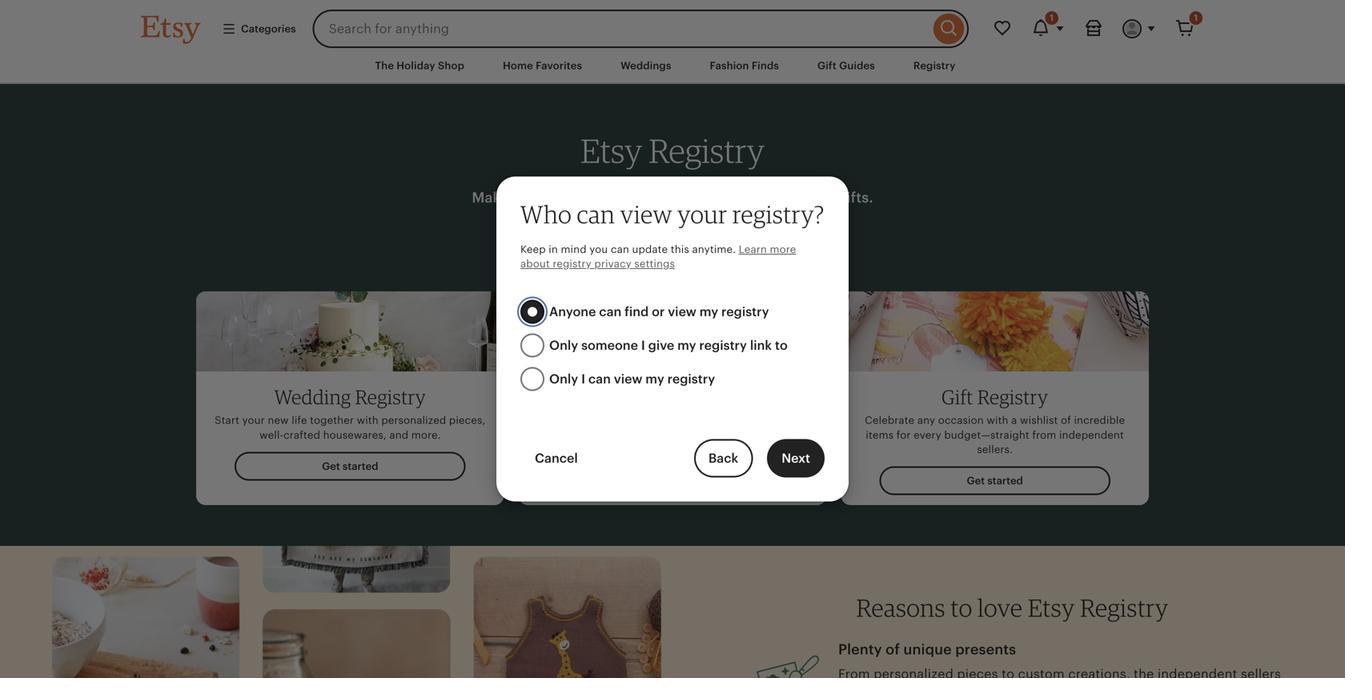 Task type: vqa. For each thing, say whether or not it's contained in the screenshot.
Over the Fall Scenery Color Changing Mug image
no



Task type: describe. For each thing, give the bounding box(es) containing it.
cancel button
[[521, 440, 593, 478]]

someone
[[582, 339, 638, 353]]

next
[[782, 452, 811, 466]]

gift registry celebrate any occasion with a wishlist of incredible items for every budget—straight from independent sellers.
[[865, 386, 1126, 456]]

custom
[[745, 415, 782, 427]]

from
[[1033, 429, 1057, 441]]

registry for gift
[[978, 386, 1049, 409]]

only for only someone i give my registry link to
[[550, 339, 579, 353]]

well-
[[260, 429, 284, 441]]

next button
[[768, 440, 825, 478]]

1 horizontal spatial etsy
[[1029, 593, 1076, 623]]

gift
[[942, 386, 974, 409]]

baby registry welcome your little one to the world with custom items and the cutest, cuddliest creations.
[[533, 386, 813, 441]]

registry?
[[733, 199, 825, 229]]

registry for etsy
[[649, 131, 765, 171]]

budget—straight
[[945, 429, 1030, 441]]

in
[[549, 243, 558, 255]]

1 horizontal spatial the
[[669, 415, 685, 427]]

mind
[[561, 243, 587, 255]]

can left find
[[600, 305, 622, 319]]

who can view your registry?
[[521, 199, 825, 229]]

make every milestone meaningful with extra-special gifts.
[[472, 189, 874, 206]]

or
[[652, 305, 665, 319]]

learn more about registry privacy settings link
[[521, 243, 797, 270]]

wedding
[[274, 386, 351, 409]]

0 horizontal spatial etsy
[[581, 131, 643, 171]]

0 vertical spatial every
[[513, 189, 551, 206]]

etsy registry
[[581, 131, 765, 171]]

special
[[785, 189, 835, 206]]

1 vertical spatial i
[[582, 372, 586, 387]]

plenty of unique presents
[[839, 642, 1017, 658]]

only someone i give my registry link to
[[550, 339, 788, 353]]

registry for baby
[[661, 386, 732, 409]]

occasion
[[939, 415, 985, 427]]

anyone can find or view my registry
[[550, 305, 770, 319]]

my for give
[[678, 339, 697, 353]]

independent
[[1060, 429, 1125, 441]]

can up privacy
[[611, 243, 630, 255]]

with inside wedding registry start your new life together with personalized pieces, well-crafted housewares, and more.
[[357, 415, 379, 427]]

who can view your registry? dialog
[[0, 0, 1346, 679]]

learn more about registry privacy settings
[[521, 243, 797, 270]]

start
[[215, 415, 240, 427]]

plenty
[[839, 642, 883, 658]]

anytime.
[[693, 243, 736, 255]]

settings
[[635, 258, 675, 270]]

wishlist
[[1021, 415, 1059, 427]]

your for welcome
[[583, 415, 605, 427]]

to inside baby registry welcome your little one to the world with custom items and the cutest, cuddliest creations.
[[656, 415, 666, 427]]

and inside baby registry welcome your little one to the world with custom items and the cutest, cuddliest creations.
[[583, 429, 602, 441]]

life
[[292, 415, 307, 427]]

love
[[978, 593, 1023, 623]]

keep in mind you can update this anytime.
[[521, 243, 739, 255]]

with inside baby registry welcome your little one to the world with custom items and the cutest, cuddliest creations.
[[720, 415, 742, 427]]

about
[[521, 258, 550, 270]]

only i can view my registry
[[550, 372, 716, 387]]

privacy
[[595, 258, 632, 270]]

1 vertical spatial of
[[886, 642, 901, 658]]

creations.
[[712, 429, 763, 441]]

this
[[671, 243, 690, 255]]

more
[[770, 243, 797, 255]]

find
[[625, 305, 649, 319]]

back button
[[695, 440, 753, 478]]

with inside gift registry celebrate any occasion with a wishlist of incredible items for every budget—straight from independent sellers.
[[987, 415, 1009, 427]]

welcome
[[533, 415, 580, 427]]

my for view
[[646, 372, 665, 387]]

your for start
[[242, 415, 265, 427]]



Task type: locate. For each thing, give the bounding box(es) containing it.
to right link
[[776, 339, 788, 353]]

only up welcome
[[550, 372, 579, 387]]

crafted
[[284, 429, 320, 441]]

1 vertical spatial items
[[866, 429, 894, 441]]

give
[[649, 339, 675, 353]]

the
[[669, 415, 685, 427], [605, 429, 622, 441]]

registry inside wedding registry start your new life together with personalized pieces, well-crafted housewares, and more.
[[355, 386, 426, 409]]

the down little
[[605, 429, 622, 441]]

learn
[[739, 243, 768, 255]]

your inside baby registry welcome your little one to the world with custom items and the cutest, cuddliest creations.
[[583, 415, 605, 427]]

0 vertical spatial only
[[550, 339, 579, 353]]

registry
[[649, 131, 765, 171], [355, 386, 426, 409], [661, 386, 732, 409], [978, 386, 1049, 409], [1081, 593, 1169, 623]]

registry down only someone i give my registry link to
[[668, 372, 716, 387]]

items inside baby registry welcome your little one to the world with custom items and the cutest, cuddliest creations.
[[785, 415, 813, 427]]

to left love
[[951, 593, 973, 623]]

1 vertical spatial only
[[550, 372, 579, 387]]

and inside wedding registry start your new life together with personalized pieces, well-crafted housewares, and more.
[[390, 429, 409, 441]]

every inside gift registry celebrate any occasion with a wishlist of incredible items for every budget—straight from independent sellers.
[[914, 429, 942, 441]]

incredible
[[1075, 415, 1126, 427]]

new
[[268, 415, 289, 427]]

1 horizontal spatial i
[[642, 339, 646, 353]]

back
[[709, 452, 739, 466]]

0 vertical spatial to
[[776, 339, 788, 353]]

1 horizontal spatial of
[[1062, 415, 1072, 427]]

0 vertical spatial etsy
[[581, 131, 643, 171]]

link
[[751, 339, 772, 353]]

view
[[621, 199, 673, 229], [668, 305, 697, 319], [614, 372, 643, 387]]

reasons
[[857, 593, 946, 623]]

unique
[[904, 642, 952, 658]]

can
[[577, 199, 615, 229], [611, 243, 630, 255], [600, 305, 622, 319], [589, 372, 611, 387]]

with
[[710, 189, 741, 206], [357, 415, 379, 427], [720, 415, 742, 427], [987, 415, 1009, 427]]

your inside dialog
[[678, 199, 728, 229]]

extra-
[[744, 189, 785, 206]]

of right plenty
[[886, 642, 901, 658]]

view right or
[[668, 305, 697, 319]]

every right make
[[513, 189, 551, 206]]

i
[[642, 339, 646, 353], [582, 372, 586, 387]]

0 vertical spatial my
[[700, 305, 719, 319]]

to
[[776, 339, 788, 353], [656, 415, 666, 427], [951, 593, 973, 623]]

your left little
[[583, 415, 605, 427]]

1 vertical spatial my
[[678, 339, 697, 353]]

your up well-
[[242, 415, 265, 427]]

and left cutest,
[[583, 429, 602, 441]]

with up creations.
[[720, 415, 742, 427]]

wedding registry start your new life together with personalized pieces, well-crafted housewares, and more.
[[215, 386, 486, 441]]

to inside the who can view your registry? dialog
[[776, 339, 788, 353]]

and down personalized
[[390, 429, 409, 441]]

update
[[633, 243, 668, 255]]

0 horizontal spatial i
[[582, 372, 586, 387]]

2 horizontal spatial your
[[678, 199, 728, 229]]

presents
[[956, 642, 1017, 658]]

view down someone
[[614, 372, 643, 387]]

2 vertical spatial to
[[951, 593, 973, 623]]

cuddliest
[[662, 429, 710, 441]]

registry left link
[[700, 339, 747, 353]]

a
[[1012, 415, 1018, 427]]

0 vertical spatial of
[[1062, 415, 1072, 427]]

items down celebrate
[[866, 429, 894, 441]]

of
[[1062, 415, 1072, 427], [886, 642, 901, 658]]

registry down mind
[[553, 258, 592, 270]]

with left a
[[987, 415, 1009, 427]]

little
[[608, 415, 631, 427]]

0 vertical spatial view
[[621, 199, 673, 229]]

milestone
[[555, 189, 624, 206]]

2 and from the left
[[583, 429, 602, 441]]

0 vertical spatial the
[[669, 415, 685, 427]]

1 horizontal spatial every
[[914, 429, 942, 441]]

None search field
[[313, 10, 969, 48]]

with up housewares,
[[357, 415, 379, 427]]

gifts.
[[838, 189, 874, 206]]

make
[[472, 189, 509, 206]]

world
[[688, 415, 717, 427]]

1 only from the top
[[550, 339, 579, 353]]

housewares,
[[323, 429, 387, 441]]

1 vertical spatial view
[[668, 305, 697, 319]]

0 horizontal spatial the
[[605, 429, 622, 441]]

etsy up the milestone
[[581, 131, 643, 171]]

1 horizontal spatial items
[[866, 429, 894, 441]]

and
[[390, 429, 409, 441], [583, 429, 602, 441]]

0 horizontal spatial my
[[646, 372, 665, 387]]

of inside gift registry celebrate any occasion with a wishlist of incredible items for every budget—straight from independent sellers.
[[1062, 415, 1072, 427]]

your up anytime.
[[678, 199, 728, 229]]

my
[[700, 305, 719, 319], [678, 339, 697, 353], [646, 372, 665, 387]]

0 horizontal spatial and
[[390, 429, 409, 441]]

cancel
[[535, 452, 578, 466]]

items right custom
[[785, 415, 813, 427]]

etsy right love
[[1029, 593, 1076, 623]]

0 horizontal spatial of
[[886, 642, 901, 658]]

2 vertical spatial view
[[614, 372, 643, 387]]

of right the wishlist
[[1062, 415, 1072, 427]]

0 vertical spatial items
[[785, 415, 813, 427]]

keep
[[521, 243, 546, 255]]

only for only i can view my registry
[[550, 372, 579, 387]]

together
[[310, 415, 354, 427]]

you
[[590, 243, 608, 255]]

sellers.
[[978, 444, 1013, 456]]

pieces,
[[449, 415, 486, 427]]

my right or
[[700, 305, 719, 319]]

1 and from the left
[[390, 429, 409, 441]]

1 horizontal spatial your
[[583, 415, 605, 427]]

your
[[678, 199, 728, 229], [242, 415, 265, 427], [583, 415, 605, 427]]

registry up link
[[722, 305, 770, 319]]

registry
[[553, 258, 592, 270], [722, 305, 770, 319], [700, 339, 747, 353], [668, 372, 716, 387]]

for
[[897, 429, 911, 441]]

1 vertical spatial to
[[656, 415, 666, 427]]

to right one
[[656, 415, 666, 427]]

items
[[785, 415, 813, 427], [866, 429, 894, 441]]

every
[[513, 189, 551, 206], [914, 429, 942, 441]]

1 horizontal spatial my
[[678, 339, 697, 353]]

can down someone
[[589, 372, 611, 387]]

banner
[[112, 0, 1234, 48]]

anyone
[[550, 305, 596, 319]]

1 horizontal spatial to
[[776, 339, 788, 353]]

the up cuddliest
[[669, 415, 685, 427]]

registry inside gift registry celebrate any occasion with a wishlist of incredible items for every budget—straight from independent sellers.
[[978, 386, 1049, 409]]

my down give
[[646, 372, 665, 387]]

registry for wedding
[[355, 386, 426, 409]]

view up update
[[621, 199, 673, 229]]

registry inside the learn more about registry privacy settings
[[553, 258, 592, 270]]

with left extra-
[[710, 189, 741, 206]]

my right give
[[678, 339, 697, 353]]

baby
[[614, 386, 657, 409]]

0 horizontal spatial items
[[785, 415, 813, 427]]

2 vertical spatial my
[[646, 372, 665, 387]]

can up you
[[577, 199, 615, 229]]

more.
[[412, 429, 441, 441]]

1 vertical spatial every
[[914, 429, 942, 441]]

items inside gift registry celebrate any occasion with a wishlist of incredible items for every budget—straight from independent sellers.
[[866, 429, 894, 441]]

etsy
[[581, 131, 643, 171], [1029, 593, 1076, 623]]

only
[[550, 339, 579, 353], [550, 372, 579, 387]]

your inside wedding registry start your new life together with personalized pieces, well-crafted housewares, and more.
[[242, 415, 265, 427]]

i down someone
[[582, 372, 586, 387]]

who
[[521, 199, 572, 229]]

cutest,
[[624, 429, 660, 441]]

any
[[918, 415, 936, 427]]

1 vertical spatial the
[[605, 429, 622, 441]]

1 vertical spatial etsy
[[1029, 593, 1076, 623]]

personalized
[[382, 415, 447, 427]]

0 horizontal spatial every
[[513, 189, 551, 206]]

1 horizontal spatial and
[[583, 429, 602, 441]]

2 horizontal spatial my
[[700, 305, 719, 319]]

menu bar
[[112, 48, 1234, 84]]

registry inside baby registry welcome your little one to the world with custom items and the cutest, cuddliest creations.
[[661, 386, 732, 409]]

reasons to love etsy registry
[[857, 593, 1169, 623]]

meaningful
[[628, 189, 707, 206]]

celebrate
[[865, 415, 915, 427]]

0 horizontal spatial to
[[656, 415, 666, 427]]

2 horizontal spatial to
[[951, 593, 973, 623]]

2 only from the top
[[550, 372, 579, 387]]

i left give
[[642, 339, 646, 353]]

0 vertical spatial i
[[642, 339, 646, 353]]

only down anyone
[[550, 339, 579, 353]]

your for view
[[678, 199, 728, 229]]

0 horizontal spatial your
[[242, 415, 265, 427]]

one
[[634, 415, 653, 427]]

every down any
[[914, 429, 942, 441]]



